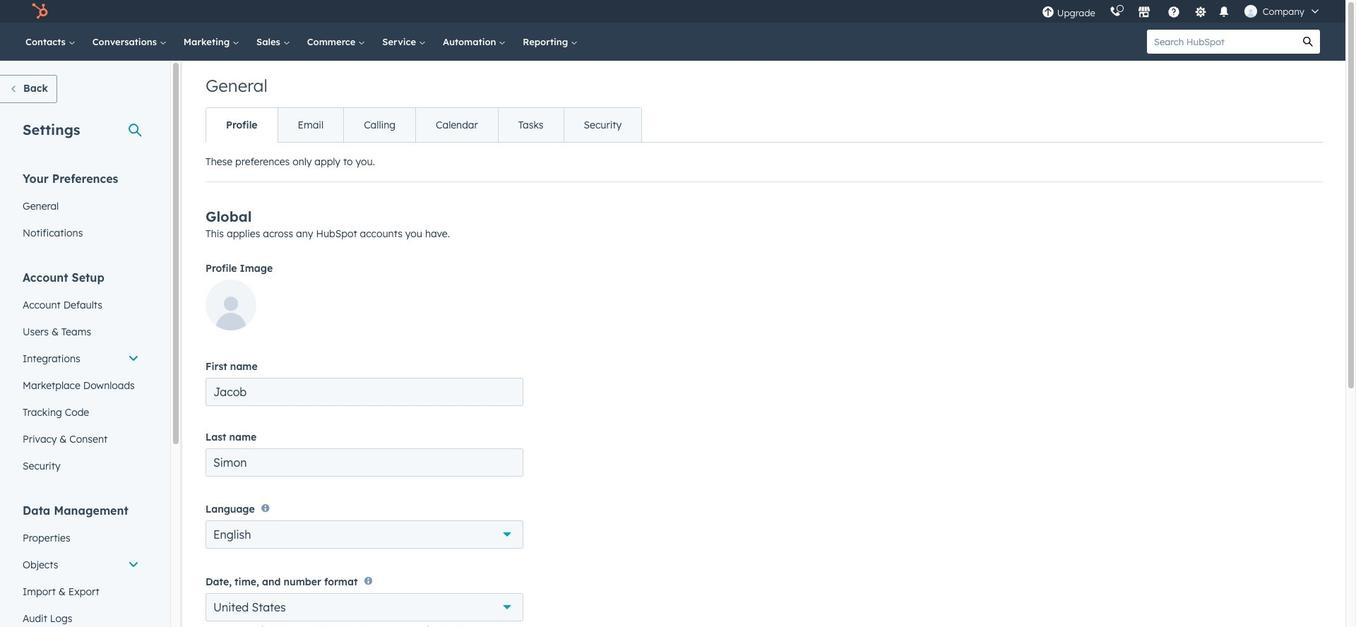Task type: vqa. For each thing, say whether or not it's contained in the screenshot.
the search hubspot search box
yes



Task type: describe. For each thing, give the bounding box(es) containing it.
your preferences element
[[14, 171, 148, 247]]

jacob simon image
[[1245, 5, 1258, 18]]



Task type: locate. For each thing, give the bounding box(es) containing it.
marketplaces image
[[1138, 6, 1151, 19]]

data management element
[[14, 503, 148, 627]]

None text field
[[206, 378, 524, 406]]

menu
[[1035, 0, 1329, 23]]

account setup element
[[14, 270, 148, 480]]

None text field
[[206, 449, 524, 477]]

Search HubSpot search field
[[1148, 30, 1297, 54]]

navigation
[[206, 107, 642, 143]]



